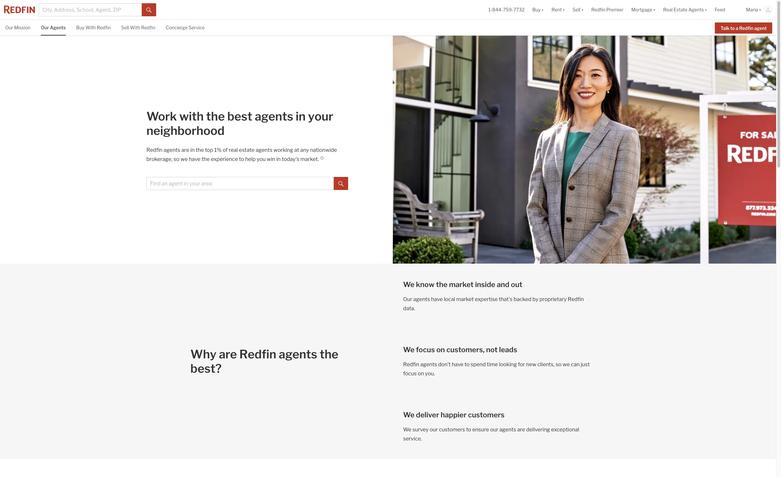 Task type: locate. For each thing, give the bounding box(es) containing it.
0 horizontal spatial on
[[418, 371, 424, 377]]

proprietary
[[540, 296, 567, 303]]

why are redfin agents the best?
[[190, 347, 338, 376]]

2 horizontal spatial in
[[296, 109, 306, 124]]

1 vertical spatial submit search image
[[338, 181, 344, 186]]

1 horizontal spatial have
[[431, 296, 443, 303]]

0 vertical spatial agents
[[689, 7, 704, 13]]

we inside we survey our customers to ensure our agents are delivering exceptional service.
[[403, 427, 411, 433]]

spend
[[471, 362, 486, 368]]

real estate agents ▾ link
[[663, 0, 707, 20]]

1 vertical spatial market
[[456, 296, 474, 303]]

we right brokerage,
[[181, 156, 188, 162]]

in inside work with the best agents in your neighborhood
[[296, 109, 306, 124]]

to left a
[[730, 25, 735, 31]]

with for buy
[[85, 25, 96, 30]]

redfin inside button
[[591, 7, 605, 13]]

2 ▾ from the left
[[563, 7, 565, 13]]

customers for happier
[[468, 411, 505, 419]]

rent ▾ button
[[552, 0, 565, 20]]

ensure
[[472, 427, 489, 433]]

in right the win
[[276, 156, 281, 162]]

1 vertical spatial buy
[[76, 25, 84, 30]]

survey
[[412, 427, 429, 433]]

on up don't on the right bottom of page
[[436, 346, 445, 354]]

delivering
[[526, 427, 550, 433]]

0 horizontal spatial our
[[5, 25, 13, 30]]

0 vertical spatial sell
[[573, 7, 581, 13]]

deliver
[[416, 411, 439, 419]]

service
[[189, 25, 205, 30]]

for
[[518, 362, 525, 368]]

sell right rent ▾
[[573, 7, 581, 13]]

market
[[449, 280, 474, 289], [456, 296, 474, 303]]

maria
[[746, 7, 758, 13]]

to left help
[[239, 156, 244, 162]]

agents
[[689, 7, 704, 13], [50, 25, 66, 30]]

have right don't on the right bottom of page
[[452, 362, 463, 368]]

customers inside we survey our customers to ensure our agents are delivering exceptional service.
[[439, 427, 465, 433]]

1 with from the left
[[85, 25, 96, 30]]

exceptional
[[551, 427, 579, 433]]

mortgage ▾ button
[[628, 0, 659, 20]]

1 horizontal spatial we
[[563, 362, 570, 368]]

our left mission
[[5, 25, 13, 30]]

our inside our agents have local market expertise that's backed by proprietary redfin data.
[[403, 296, 412, 303]]

759-
[[503, 7, 513, 13]]

▾ for sell ▾
[[582, 7, 584, 13]]

leads
[[499, 346, 517, 354]]

you
[[257, 156, 266, 162]]

▾ right mortgage
[[653, 7, 656, 13]]

1 horizontal spatial our
[[490, 427, 498, 433]]

0 horizontal spatial submit search image
[[146, 7, 152, 13]]

agents inside redfin agents don't have to spend time looking for new clients, so we can just focus on you.
[[420, 362, 437, 368]]

0 horizontal spatial have
[[189, 156, 200, 162]]

sell ▾ button
[[569, 0, 588, 20]]

0 vertical spatial customers
[[468, 411, 505, 419]]

1 vertical spatial sell
[[121, 25, 129, 30]]

buy ▾ button
[[529, 0, 548, 20]]

rent ▾
[[552, 7, 565, 13]]

1 ▾ from the left
[[542, 7, 544, 13]]

know
[[416, 280, 435, 289]]

▾ right the rent
[[563, 7, 565, 13]]

buy right 7732
[[532, 7, 541, 13]]

in left top at the top of page
[[190, 147, 195, 153]]

market inside our agents have local market expertise that's backed by proprietary redfin data.
[[456, 296, 474, 303]]

expertise
[[475, 296, 498, 303]]

are right why on the bottom left
[[219, 347, 237, 362]]

2 horizontal spatial have
[[452, 362, 463, 368]]

0 horizontal spatial are
[[181, 147, 189, 153]]

1 horizontal spatial customers
[[468, 411, 505, 419]]

2 vertical spatial in
[[276, 156, 281, 162]]

in
[[296, 109, 306, 124], [190, 147, 195, 153], [276, 156, 281, 162]]

3 we from the top
[[403, 411, 415, 419]]

are down neighborhood
[[181, 147, 189, 153]]

3 ▾ from the left
[[582, 7, 584, 13]]

0 horizontal spatial agents
[[50, 25, 66, 30]]

our agents
[[41, 25, 66, 30]]

are inside we survey our customers to ensure our agents are delivering exceptional service.
[[517, 427, 525, 433]]

rent
[[552, 7, 562, 13]]

4 we from the top
[[403, 427, 411, 433]]

to left "spend"
[[465, 362, 470, 368]]

we
[[181, 156, 188, 162], [563, 362, 570, 368]]

0 horizontal spatial sell
[[121, 25, 129, 30]]

have left experience
[[189, 156, 200, 162]]

0 vertical spatial are
[[181, 147, 189, 153]]

mission
[[14, 25, 30, 30]]

0 vertical spatial buy
[[532, 7, 541, 13]]

focus inside redfin agents don't have to spend time looking for new clients, so we can just focus on you.
[[403, 371, 417, 377]]

are inside why are redfin agents the best?
[[219, 347, 237, 362]]

▾ left the rent
[[542, 7, 544, 13]]

1 vertical spatial have
[[431, 296, 443, 303]]

redfin
[[591, 7, 605, 13], [97, 25, 111, 30], [141, 25, 155, 30], [739, 25, 753, 31], [146, 147, 162, 153], [568, 296, 584, 303], [239, 347, 276, 362], [403, 362, 419, 368]]

0 vertical spatial have
[[189, 156, 200, 162]]

submit search image
[[146, 7, 152, 13], [338, 181, 344, 186]]

working
[[274, 147, 293, 153]]

0 horizontal spatial our
[[430, 427, 438, 433]]

our
[[5, 25, 13, 30], [41, 25, 49, 30], [403, 296, 412, 303]]

market up local
[[449, 280, 474, 289]]

have inside redfin agents are in the top 1% of real estate agents working at any nationwide brokerage, so we have the experience to help you win in today's market.
[[189, 156, 200, 162]]

on left you.
[[418, 371, 424, 377]]

customers
[[468, 411, 505, 419], [439, 427, 465, 433]]

1 horizontal spatial on
[[436, 346, 445, 354]]

0 horizontal spatial in
[[190, 147, 195, 153]]

0 vertical spatial submit search image
[[146, 7, 152, 13]]

1 vertical spatial in
[[190, 147, 195, 153]]

are left delivering
[[517, 427, 525, 433]]

submit search image for city, address, school, agent, zip search box on the left of page
[[146, 7, 152, 13]]

why
[[190, 347, 216, 362]]

our for our agents have local market expertise that's backed by proprietary redfin data.
[[403, 296, 412, 303]]

estate
[[239, 147, 255, 153]]

0 vertical spatial so
[[174, 156, 179, 162]]

2 horizontal spatial are
[[517, 427, 525, 433]]

with inside sell with redfin link
[[130, 25, 140, 30]]

talk to a redfin agent
[[721, 25, 767, 31]]

sell inside dropdown button
[[573, 7, 581, 13]]

we inside redfin agents don't have to spend time looking for new clients, so we can just focus on you.
[[563, 362, 570, 368]]

0 vertical spatial we
[[181, 156, 188, 162]]

▾
[[542, 7, 544, 13], [563, 7, 565, 13], [582, 7, 584, 13], [653, 7, 656, 13], [705, 7, 707, 13], [759, 7, 761, 13]]

1 horizontal spatial our
[[41, 25, 49, 30]]

0 vertical spatial in
[[296, 109, 306, 124]]

buy ▾
[[532, 7, 544, 13]]

concierge service
[[166, 25, 205, 30]]

brokerage,
[[146, 156, 173, 162]]

2 horizontal spatial our
[[403, 296, 412, 303]]

agents
[[255, 109, 293, 124], [164, 147, 180, 153], [256, 147, 272, 153], [413, 296, 430, 303], [279, 347, 317, 362], [420, 362, 437, 368], [499, 427, 516, 433]]

0 horizontal spatial we
[[181, 156, 188, 162]]

▾ right maria
[[759, 7, 761, 13]]

so right brokerage,
[[174, 156, 179, 162]]

1-844-759-7732 link
[[488, 7, 525, 13]]

1 vertical spatial focus
[[403, 371, 417, 377]]

0 vertical spatial focus
[[416, 346, 435, 354]]

City, Address, School, Agent, ZIP search field
[[39, 3, 142, 16]]

we left can
[[563, 362, 570, 368]]

1 horizontal spatial with
[[130, 25, 140, 30]]

0 horizontal spatial with
[[85, 25, 96, 30]]

clients,
[[537, 362, 555, 368]]

market down we know the market inside and out
[[456, 296, 474, 303]]

with inside buy with redfin link
[[85, 25, 96, 30]]

our for our mission
[[5, 25, 13, 30]]

0 horizontal spatial buy
[[76, 25, 84, 30]]

a
[[736, 25, 738, 31]]

talk to a redfin agent button
[[715, 22, 772, 34]]

our right survey
[[430, 427, 438, 433]]

1 our from the left
[[430, 427, 438, 433]]

our right ensure
[[490, 427, 498, 433]]

in left your
[[296, 109, 306, 124]]

our mission
[[5, 25, 30, 30]]

0 horizontal spatial customers
[[439, 427, 465, 433]]

1 vertical spatial are
[[219, 347, 237, 362]]

focus up you.
[[416, 346, 435, 354]]

buy inside buy ▾ dropdown button
[[532, 7, 541, 13]]

win
[[267, 156, 275, 162]]

so right clients,
[[556, 362, 562, 368]]

time
[[487, 362, 498, 368]]

buy
[[532, 7, 541, 13], [76, 25, 84, 30]]

sell right buy with redfin
[[121, 25, 129, 30]]

1 horizontal spatial so
[[556, 362, 562, 368]]

▾ right rent ▾
[[582, 7, 584, 13]]

buy down city, address, school, agent, zip search box on the left of page
[[76, 25, 84, 30]]

buy with redfin
[[76, 25, 111, 30]]

redfin premier button
[[588, 0, 628, 20]]

our right mission
[[41, 25, 49, 30]]

real
[[663, 7, 673, 13]]

0 horizontal spatial so
[[174, 156, 179, 162]]

backed
[[514, 296, 531, 303]]

6 ▾ from the left
[[759, 7, 761, 13]]

data.
[[403, 305, 415, 312]]

1 horizontal spatial agents
[[689, 7, 704, 13]]

agents inside why are redfin agents the best?
[[279, 347, 317, 362]]

1-844-759-7732
[[488, 7, 525, 13]]

1 horizontal spatial buy
[[532, 7, 541, 13]]

mortgage
[[631, 7, 652, 13]]

agents inside dropdown button
[[689, 7, 704, 13]]

sell
[[573, 7, 581, 13], [121, 25, 129, 30]]

agent
[[754, 25, 767, 31]]

service.
[[403, 436, 422, 442]]

1 horizontal spatial are
[[219, 347, 237, 362]]

sell with redfin link
[[121, 20, 155, 35]]

customers up ensure
[[468, 411, 505, 419]]

redfin agents don't have to spend time looking for new clients, so we can just focus on you.
[[403, 362, 590, 377]]

1 vertical spatial so
[[556, 362, 562, 368]]

1 vertical spatial we
[[563, 362, 570, 368]]

4 ▾ from the left
[[653, 7, 656, 13]]

have left local
[[431, 296, 443, 303]]

1 horizontal spatial submit search image
[[338, 181, 344, 186]]

▾ left feed
[[705, 7, 707, 13]]

we for we deliver happier customers
[[403, 411, 415, 419]]

2 vertical spatial are
[[517, 427, 525, 433]]

buy inside buy with redfin link
[[76, 25, 84, 30]]

1 vertical spatial customers
[[439, 427, 465, 433]]

844-
[[492, 7, 503, 13]]

focus left you.
[[403, 371, 417, 377]]

2 vertical spatial have
[[452, 362, 463, 368]]

2 we from the top
[[403, 346, 415, 354]]

to left ensure
[[466, 427, 471, 433]]

1 horizontal spatial sell
[[573, 7, 581, 13]]

our up data.
[[403, 296, 412, 303]]

2 with from the left
[[130, 25, 140, 30]]

1 vertical spatial agents
[[50, 25, 66, 30]]

customers down happier
[[439, 427, 465, 433]]

1 we from the top
[[403, 280, 415, 289]]

sell ▾ button
[[573, 0, 584, 20]]

1 vertical spatial on
[[418, 371, 424, 377]]

mortgage ▾ button
[[631, 0, 656, 20]]

with
[[179, 109, 204, 124]]



Task type: describe. For each thing, give the bounding box(es) containing it.
5 ▾ from the left
[[705, 7, 707, 13]]

to inside redfin agents are in the top 1% of real estate agents working at any nationwide brokerage, so we have the experience to help you win in today's market.
[[239, 156, 244, 162]]

customers for our
[[439, 427, 465, 433]]

the inside work with the best agents in your neighborhood
[[206, 109, 225, 124]]

rent ▾ button
[[548, 0, 569, 20]]

any
[[300, 147, 309, 153]]

buy for buy ▾
[[532, 7, 541, 13]]

best?
[[190, 362, 222, 376]]

redfin inside 'button'
[[739, 25, 753, 31]]

we for we focus on customers, not leads
[[403, 346, 415, 354]]

have inside redfin agents don't have to spend time looking for new clients, so we can just focus on you.
[[452, 362, 463, 368]]

redfin agents are in the top 1% of real estate agents working at any nationwide brokerage, so we have the experience to help you win in today's market.
[[146, 147, 337, 162]]

concierge service link
[[166, 20, 205, 35]]

premier
[[606, 7, 624, 13]]

best
[[227, 109, 252, 124]]

we for we survey our customers to ensure our agents are delivering exceptional service.
[[403, 427, 411, 433]]

have inside our agents have local market expertise that's backed by proprietary redfin data.
[[431, 296, 443, 303]]

▾ for rent ▾
[[563, 7, 565, 13]]

we inside redfin agents are in the top 1% of real estate agents working at any nationwide brokerage, so we have the experience to help you win in today's market.
[[181, 156, 188, 162]]

you.
[[425, 371, 435, 377]]

1-
[[488, 7, 492, 13]]

2 our from the left
[[490, 427, 498, 433]]

redfin inside redfin agents are in the top 1% of real estate agents working at any nationwide brokerage, so we have the experience to help you win in today's market.
[[146, 147, 162, 153]]

just
[[581, 362, 590, 368]]

with for sell
[[130, 25, 140, 30]]

market.
[[300, 156, 319, 162]]

we survey our customers to ensure our agents are delivering exceptional service.
[[403, 427, 579, 442]]

out
[[511, 280, 522, 289]]

7732
[[513, 7, 525, 13]]

nationwide
[[310, 147, 337, 153]]

our mission link
[[5, 20, 30, 35]]

local
[[444, 296, 455, 303]]

top
[[205, 147, 213, 153]]

estate
[[674, 7, 688, 13]]

work
[[146, 109, 177, 124]]

redfin premier
[[591, 7, 624, 13]]

of
[[223, 147, 228, 153]]

0 vertical spatial market
[[449, 280, 474, 289]]

we deliver happier customers
[[403, 411, 505, 419]]

Find an agent in your area search field
[[146, 177, 334, 190]]

so inside redfin agents don't have to spend time looking for new clients, so we can just focus on you.
[[556, 362, 562, 368]]

real estate agents ▾ button
[[659, 0, 711, 20]]

our agents link
[[41, 20, 66, 35]]

to inside 'button'
[[730, 25, 735, 31]]

agents inside our agents have local market expertise that's backed by proprietary redfin data.
[[413, 296, 430, 303]]

real
[[229, 147, 238, 153]]

buy ▾ button
[[532, 0, 544, 20]]

1%
[[214, 147, 222, 153]]

▾ for maria ▾
[[759, 7, 761, 13]]

▾ for mortgage ▾
[[653, 7, 656, 13]]

redfin inside our agents have local market expertise that's backed by proprietary redfin data.
[[568, 296, 584, 303]]

agents inside work with the best agents in your neighborhood
[[255, 109, 293, 124]]

▾ for buy ▾
[[542, 7, 544, 13]]

inside
[[475, 280, 495, 289]]

talk
[[721, 25, 730, 31]]

feed
[[715, 7, 725, 13]]

maria ▾
[[746, 7, 761, 13]]

0 vertical spatial on
[[436, 346, 445, 354]]

concierge
[[166, 25, 188, 30]]

so inside redfin agents are in the top 1% of real estate agents working at any nationwide brokerage, so we have the experience to help you win in today's market.
[[174, 156, 179, 162]]

and
[[497, 280, 509, 289]]

sell for sell ▾
[[573, 7, 581, 13]]

disclaimer image
[[320, 156, 324, 160]]

redfin inside redfin agents don't have to spend time looking for new clients, so we can just focus on you.
[[403, 362, 419, 368]]

a redfin agent image
[[393, 36, 776, 264]]

at
[[294, 147, 299, 153]]

help
[[245, 156, 256, 162]]

sell for sell with redfin
[[121, 25, 129, 30]]

submit search image for find an agent in your area search box
[[338, 181, 344, 186]]

our agents have local market expertise that's backed by proprietary redfin data.
[[403, 296, 584, 312]]

we focus on customers, not leads
[[403, 346, 517, 354]]

feed button
[[711, 0, 742, 20]]

sell with redfin
[[121, 25, 155, 30]]

the inside why are redfin agents the best?
[[320, 347, 338, 362]]

work with the best agents in your neighborhood
[[146, 109, 333, 138]]

can
[[571, 362, 580, 368]]

to inside redfin agents don't have to spend time looking for new clients, so we can just focus on you.
[[465, 362, 470, 368]]

looking
[[499, 362, 517, 368]]

1 horizontal spatial in
[[276, 156, 281, 162]]

new
[[526, 362, 536, 368]]

are inside redfin agents are in the top 1% of real estate agents working at any nationwide brokerage, so we have the experience to help you win in today's market.
[[181, 147, 189, 153]]

we know the market inside and out
[[403, 280, 522, 289]]

by
[[533, 296, 538, 303]]

to inside we survey our customers to ensure our agents are delivering exceptional service.
[[466, 427, 471, 433]]

agents inside we survey our customers to ensure our agents are delivering exceptional service.
[[499, 427, 516, 433]]

we for we know the market inside and out
[[403, 280, 415, 289]]

redfin inside why are redfin agents the best?
[[239, 347, 276, 362]]

on inside redfin agents don't have to spend time looking for new clients, so we can just focus on you.
[[418, 371, 424, 377]]

our for our agents
[[41, 25, 49, 30]]

mortgage ▾
[[631, 7, 656, 13]]

your
[[308, 109, 333, 124]]

happier
[[441, 411, 467, 419]]

buy with redfin link
[[76, 20, 111, 35]]

buy for buy with redfin
[[76, 25, 84, 30]]

neighborhood
[[146, 124, 225, 138]]

customers,
[[446, 346, 485, 354]]

today's
[[282, 156, 299, 162]]

real estate agents ▾
[[663, 7, 707, 13]]



Task type: vqa. For each thing, say whether or not it's contained in the screenshot.
fifth ▾ from left
yes



